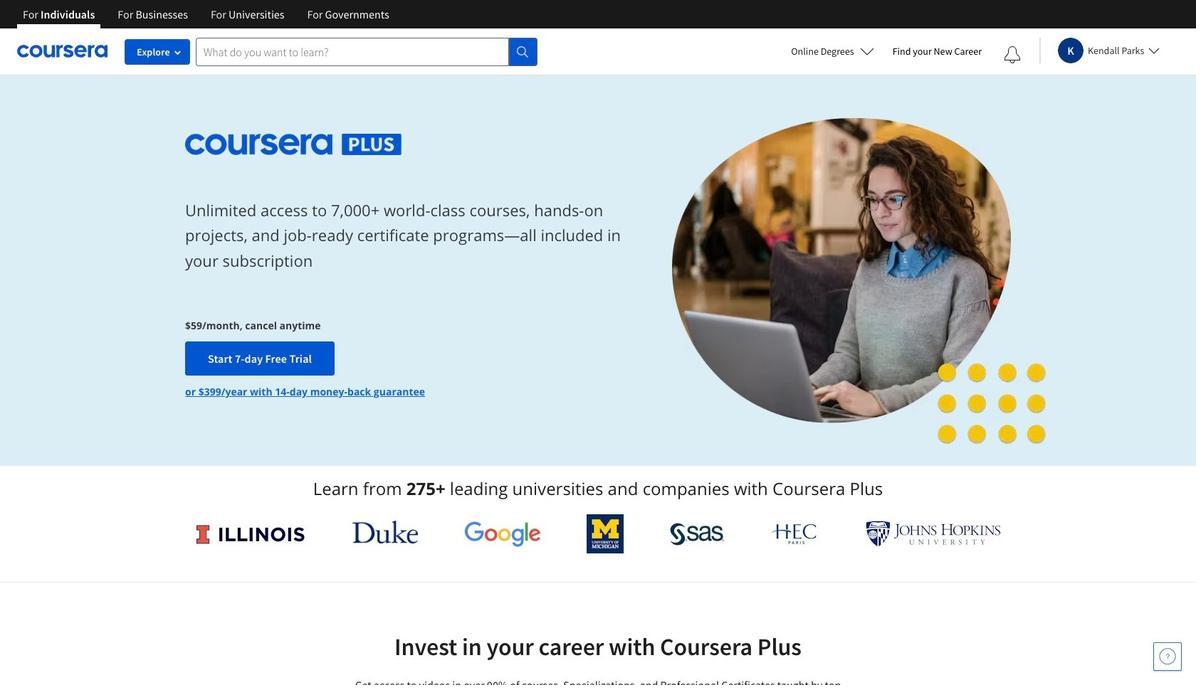 Task type: locate. For each thing, give the bounding box(es) containing it.
sas image
[[670, 523, 724, 546]]

duke university image
[[352, 521, 418, 544]]

university of illinois at urbana-champaign image
[[195, 523, 306, 546]]

johns hopkins university image
[[866, 521, 1001, 547]]

banner navigation
[[11, 0, 401, 28]]

None search field
[[196, 37, 538, 66]]

help center image
[[1159, 649, 1176, 666]]



Task type: vqa. For each thing, say whether or not it's contained in the screenshot.
Duke University Image
yes



Task type: describe. For each thing, give the bounding box(es) containing it.
university of michigan image
[[587, 515, 624, 554]]

google image
[[464, 521, 541, 547]]

coursera image
[[17, 40, 108, 63]]

What do you want to learn? text field
[[196, 37, 509, 66]]

coursera plus image
[[185, 134, 402, 155]]

hec paris image
[[770, 520, 820, 549]]



